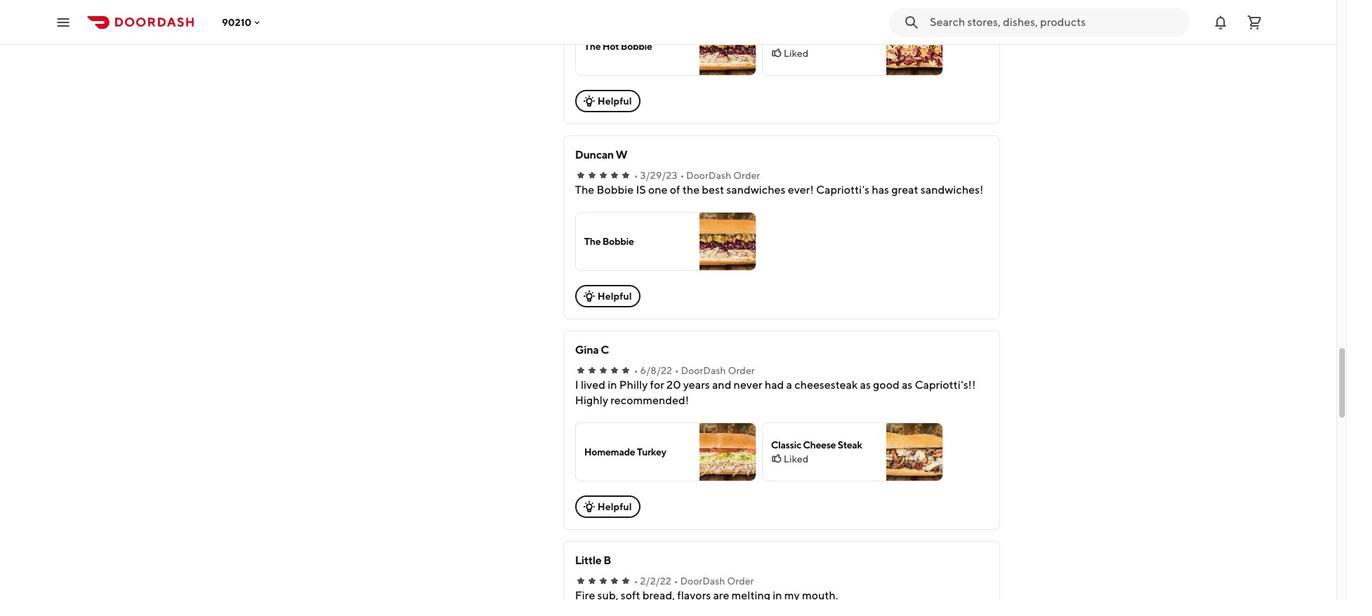Task type: vqa. For each thing, say whether or not it's contained in the screenshot.
Store search: begin typing to search for stores available on DoorDash text field
yes



Task type: describe. For each thing, give the bounding box(es) containing it.
b
[[604, 554, 611, 568]]

capastrami
[[771, 34, 821, 45]]

• left 3/29/23
[[634, 170, 638, 181]]

helpful button for w
[[575, 285, 640, 308]]

order for b
[[727, 576, 754, 587]]

capastrami image
[[886, 18, 943, 75]]

bobbie inside button
[[621, 41, 652, 52]]

90210 button
[[222, 17, 263, 28]]

bobbie inside "button"
[[602, 236, 634, 247]]

homemade turkey button
[[575, 423, 756, 482]]

w
[[616, 148, 628, 162]]

Store search: begin typing to search for stores available on DoorDash text field
[[930, 14, 1182, 30]]

classic cheese steak image
[[886, 424, 943, 481]]

3/29/23
[[640, 170, 677, 181]]

hot
[[602, 41, 619, 52]]

helpful for c
[[598, 502, 632, 513]]

doordash for duncan w
[[686, 170, 731, 181]]

order for w
[[733, 170, 760, 181]]

• right 6/8/22
[[675, 365, 679, 377]]

helpful button for c
[[575, 496, 640, 518]]

• right 3/29/23
[[680, 170, 684, 181]]

duncan w
[[575, 148, 628, 162]]

helpful for w
[[598, 291, 632, 302]]

the bobbie image
[[700, 213, 756, 270]]

homemade turkey image
[[700, 424, 756, 481]]

order for c
[[728, 365, 755, 377]]

doordash for gina c
[[681, 365, 726, 377]]

0 items, open order cart image
[[1246, 14, 1263, 31]]

the for the hot bobbie
[[584, 41, 601, 52]]

little
[[575, 554, 602, 568]]

2/2/22
[[640, 576, 671, 587]]

homemade turkey
[[584, 447, 666, 458]]

classic cheese steak
[[771, 440, 862, 451]]

• 3/29/23 • doordash order
[[634, 170, 760, 181]]

c
[[601, 344, 609, 357]]

gina
[[575, 344, 599, 357]]

• left 2/2/22
[[634, 576, 638, 587]]



Task type: locate. For each thing, give the bounding box(es) containing it.
the inside "button"
[[584, 236, 601, 247]]

helpful up w
[[598, 96, 632, 107]]

doordash
[[686, 170, 731, 181], [681, 365, 726, 377], [680, 576, 725, 587]]

0 vertical spatial order
[[733, 170, 760, 181]]

2 helpful button from the top
[[575, 285, 640, 308]]

doordash right 6/8/22
[[681, 365, 726, 377]]

0 vertical spatial helpful button
[[575, 90, 640, 112]]

1 vertical spatial order
[[728, 365, 755, 377]]

2 vertical spatial doordash
[[680, 576, 725, 587]]

helpful button up the "duncan w"
[[575, 90, 640, 112]]

steak
[[838, 440, 862, 451]]

1 vertical spatial helpful
[[598, 291, 632, 302]]

bobbie
[[621, 41, 652, 52], [602, 236, 634, 247]]

homemade
[[584, 447, 635, 458]]

0 vertical spatial bobbie
[[621, 41, 652, 52]]

helpful button up "b"
[[575, 496, 640, 518]]

• 2/2/22 • doordash order
[[634, 576, 754, 587]]

2 vertical spatial order
[[727, 576, 754, 587]]

1 the from the top
[[584, 41, 601, 52]]

6/8/22
[[640, 365, 672, 377]]

90210
[[222, 17, 252, 28]]

notification bell image
[[1212, 14, 1229, 31]]

1 vertical spatial liked
[[784, 454, 809, 465]]

1 vertical spatial helpful button
[[575, 285, 640, 308]]

0 vertical spatial helpful
[[598, 96, 632, 107]]

• 6/8/22 • doordash order
[[634, 365, 755, 377]]

1 vertical spatial doordash
[[681, 365, 726, 377]]

2 helpful from the top
[[598, 291, 632, 302]]

gina c
[[575, 344, 609, 357]]

the
[[584, 41, 601, 52], [584, 236, 601, 247]]

liked
[[784, 48, 809, 59], [784, 454, 809, 465]]

2 vertical spatial helpful button
[[575, 496, 640, 518]]

•
[[634, 170, 638, 181], [680, 170, 684, 181], [634, 365, 638, 377], [675, 365, 679, 377], [634, 576, 638, 587], [674, 576, 678, 587]]

cheese
[[803, 440, 836, 451]]

order
[[733, 170, 760, 181], [728, 365, 755, 377], [727, 576, 754, 587]]

1 helpful button from the top
[[575, 90, 640, 112]]

duncan
[[575, 148, 614, 162]]

liked for capastrami
[[784, 48, 809, 59]]

the bobbie
[[584, 236, 634, 247]]

liked down 'classic'
[[784, 454, 809, 465]]

liked down capastrami
[[784, 48, 809, 59]]

liked for classic cheese steak
[[784, 454, 809, 465]]

little b
[[575, 554, 611, 568]]

0 vertical spatial doordash
[[686, 170, 731, 181]]

3 helpful from the top
[[598, 502, 632, 513]]

2 the from the top
[[584, 236, 601, 247]]

0 vertical spatial liked
[[784, 48, 809, 59]]

2 vertical spatial helpful
[[598, 502, 632, 513]]

the inside button
[[584, 41, 601, 52]]

• right 2/2/22
[[674, 576, 678, 587]]

1 vertical spatial bobbie
[[602, 236, 634, 247]]

the hot bobbie
[[584, 41, 652, 52]]

doordash for little b
[[680, 576, 725, 587]]

helpful button up c
[[575, 285, 640, 308]]

helpful button
[[575, 90, 640, 112], [575, 285, 640, 308], [575, 496, 640, 518]]

helpful
[[598, 96, 632, 107], [598, 291, 632, 302], [598, 502, 632, 513]]

turkey
[[637, 447, 666, 458]]

helpful up c
[[598, 291, 632, 302]]

1 vertical spatial the
[[584, 236, 601, 247]]

classic
[[771, 440, 801, 451]]

3 helpful button from the top
[[575, 496, 640, 518]]

the bobbie button
[[575, 212, 756, 271]]

doordash right 3/29/23
[[686, 170, 731, 181]]

0 vertical spatial the
[[584, 41, 601, 52]]

• left 6/8/22
[[634, 365, 638, 377]]

helpful up "b"
[[598, 502, 632, 513]]

open menu image
[[55, 14, 72, 31]]

doordash right 2/2/22
[[680, 576, 725, 587]]

the for the bobbie
[[584, 236, 601, 247]]

1 liked from the top
[[784, 48, 809, 59]]

the hot bobbie button
[[575, 17, 756, 76]]

the hot bobbie image
[[700, 18, 756, 75]]

2 liked from the top
[[784, 454, 809, 465]]

1 helpful from the top
[[598, 96, 632, 107]]



